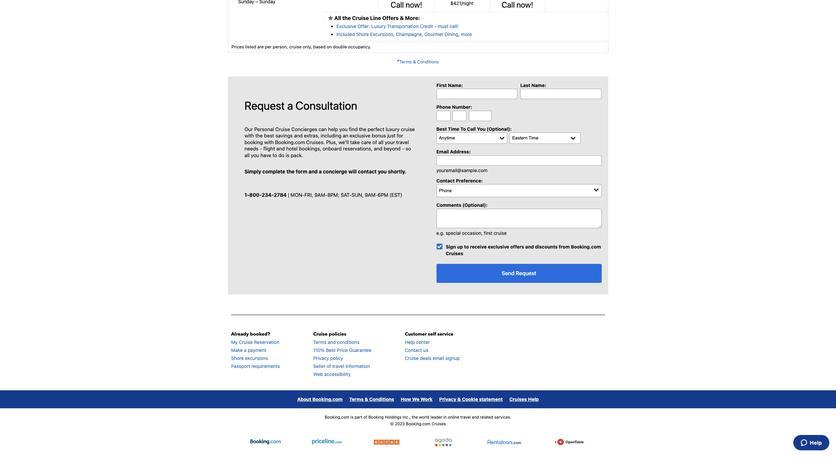 Task type: vqa. For each thing, say whether or not it's contained in the screenshot.
the topmost the 'a'
yes



Task type: locate. For each thing, give the bounding box(es) containing it.
- up have
[[260, 146, 262, 152]]

terms & conditions link down champagne,
[[397, 59, 439, 64]]

email
[[433, 356, 444, 361]]

for
[[397, 133, 403, 139]]

terms & conditions link up booking
[[349, 397, 394, 402]]

offers
[[382, 15, 399, 21]]

0 vertical spatial is
[[286, 152, 289, 158]]

0 horizontal spatial shore
[[231, 356, 244, 361]]

- left so
[[402, 146, 404, 152]]

1 horizontal spatial conditions
[[417, 59, 439, 64]]

concierge
[[323, 169, 347, 175]]

1 vertical spatial all
[[244, 152, 250, 158]]

0 vertical spatial with
[[244, 133, 254, 139]]

time
[[448, 126, 459, 132]]

cruise down contact us link
[[405, 356, 419, 361]]

a left concierge
[[319, 169, 322, 175]]

is inside our personal cruise concierges can help you find the perfect luxury cruise with the best savings and extras, including an exclusive bonus just for booking with booking.com cruises. plus, we'll take care of all your travel needs - flight and hotel bookings, onboard reservations, and beyond - so all you have to do is pack.
[[286, 152, 289, 158]]

passport requirements link
[[231, 364, 280, 369]]

cruise right the first
[[494, 230, 507, 236]]

0 vertical spatial shore
[[356, 31, 369, 37]]

2 horizontal spatial travel
[[460, 415, 471, 420]]

cruise up for
[[401, 126, 415, 132]]

all down bonus
[[378, 139, 383, 145]]

a
[[287, 99, 293, 112], [319, 169, 322, 175], [244, 348, 246, 353]]

all the cruise line offers & more:
[[333, 15, 420, 21]]

contact down help center link
[[405, 348, 422, 353]]

0 horizontal spatial terms
[[313, 340, 327, 345]]

line
[[370, 15, 381, 21]]

privacy policy link
[[313, 356, 343, 361]]

terms & conditions up booking
[[349, 397, 394, 402]]

2 vertical spatial of
[[363, 415, 367, 420]]

of inside cruise policies terms and conditions 110% best price guarantee privacy policy seller of travel information web accessibility
[[327, 364, 331, 369]]

booking
[[368, 415, 384, 420]]

0 vertical spatial privacy
[[313, 356, 329, 361]]

you up 'an'
[[339, 126, 348, 132]]

already booked? my cruise reservation make a payment shore excursions passport requirements
[[231, 331, 280, 369]]

and inside the booking.com is part of booking holdings inc., the world leader in online travel and related services. © 2023 booking.com cruises
[[472, 415, 479, 420]]

2 vertical spatial cruise
[[494, 230, 507, 236]]

a up concierges
[[287, 99, 293, 112]]

2 vertical spatial you
[[378, 169, 387, 175]]

rentalcars image
[[486, 438, 523, 447]]

1 horizontal spatial to
[[464, 244, 469, 250]]

conditions
[[417, 59, 439, 64], [369, 397, 394, 402]]

email address:
[[436, 149, 471, 155]]

booking.com down world
[[406, 421, 431, 426]]

1 vertical spatial contact
[[405, 348, 422, 353]]

agoda image
[[432, 438, 455, 447]]

2 vertical spatial a
[[244, 348, 246, 353]]

to left do
[[273, 152, 277, 158]]

seller
[[313, 364, 325, 369]]

travel
[[396, 139, 409, 145], [332, 364, 344, 369], [460, 415, 471, 420]]

and right offers on the bottom
[[525, 244, 534, 250]]

2 horizontal spatial a
[[319, 169, 322, 175]]

0 horizontal spatial contact
[[405, 348, 422, 353]]

(optional): right you
[[487, 126, 512, 132]]

all
[[334, 15, 341, 21]]

a right make
[[244, 348, 246, 353]]

request inside button
[[516, 271, 536, 277]]

privacy inside cruise policies terms and conditions 110% best price guarantee privacy policy seller of travel information web accessibility
[[313, 356, 329, 361]]

cruises up services.
[[509, 397, 527, 402]]

of right part
[[363, 415, 367, 420]]

0 horizontal spatial conditions
[[369, 397, 394, 402]]

0 horizontal spatial name:
[[448, 82, 463, 88]]

0 horizontal spatial of
[[327, 364, 331, 369]]

2023
[[395, 421, 405, 426]]

terms & conditions
[[399, 59, 439, 64], [349, 397, 394, 402]]

1 vertical spatial cruise
[[401, 126, 415, 132]]

about
[[297, 397, 311, 402]]

1 horizontal spatial terms
[[349, 397, 364, 402]]

9am- right fri,
[[315, 192, 327, 198]]

1 horizontal spatial shore
[[356, 31, 369, 37]]

0 vertical spatial a
[[287, 99, 293, 112]]

0 vertical spatial contact
[[436, 178, 455, 183]]

booking.com image
[[250, 438, 281, 447]]

help
[[405, 340, 415, 345], [528, 397, 539, 402]]

2 vertical spatial terms
[[349, 397, 364, 402]]

0 horizontal spatial is
[[286, 152, 289, 158]]

e.g.
[[436, 230, 444, 236]]

exclusive up take
[[350, 133, 371, 139]]

from
[[559, 244, 570, 250]]

us
[[423, 348, 428, 353]]

- inside the exclusive offer: luxury transportation credit - must call! included shore excursions, champagne, gourmet dining, more
[[434, 23, 436, 29]]

seller of travel information link
[[313, 364, 370, 369]]

and down policies at the left bottom of page
[[328, 340, 336, 345]]

conditions up booking
[[369, 397, 394, 402]]

consultation
[[296, 99, 357, 112]]

you left 'shortly.'
[[378, 169, 387, 175]]

cruise up the offer:
[[352, 15, 369, 21]]

booking.com left part
[[325, 415, 349, 420]]

of down privacy policy link
[[327, 364, 331, 369]]

travel up the accessibility
[[332, 364, 344, 369]]

self
[[428, 331, 436, 338]]

0 vertical spatial travel
[[396, 139, 409, 145]]

2 horizontal spatial terms
[[399, 59, 412, 64]]

part
[[355, 415, 362, 420]]

1 horizontal spatial with
[[264, 139, 274, 145]]

email
[[436, 149, 449, 155]]

offer:
[[358, 23, 370, 29]]

1 vertical spatial terms
[[313, 340, 327, 345]]

asterisk image
[[397, 59, 399, 62]]

exclusive inside sign up to receive exclusive offers and discounts from booking.com cruises
[[488, 244, 509, 250]]

with down "best"
[[264, 139, 274, 145]]

0 horizontal spatial privacy
[[313, 356, 329, 361]]

included
[[336, 31, 355, 37]]

a inside already booked? my cruise reservation make a payment shore excursions passport requirements
[[244, 348, 246, 353]]

shore down make
[[231, 356, 244, 361]]

1 vertical spatial shore
[[231, 356, 244, 361]]

name: right last
[[531, 82, 546, 88]]

you
[[477, 126, 486, 132]]

0 horizontal spatial cruise
[[289, 44, 302, 49]]

occasion,
[[462, 230, 483, 236]]

best left time
[[436, 126, 447, 132]]

work
[[421, 397, 433, 402]]

is left part
[[350, 415, 354, 420]]

cruise up 110%
[[313, 331, 328, 338]]

name: for last name:
[[531, 82, 546, 88]]

simply complete the form and a concierge will contact you shortly.
[[244, 169, 407, 175]]

cruise inside cruise policies terms and conditions 110% best price guarantee privacy policy seller of travel information web accessibility
[[313, 331, 328, 338]]

shore
[[356, 31, 369, 37], [231, 356, 244, 361]]

0 vertical spatial to
[[273, 152, 277, 158]]

booking.com up hotel
[[275, 139, 305, 145]]

1 vertical spatial help
[[528, 397, 539, 402]]

an
[[343, 133, 348, 139]]

(optional):
[[487, 126, 512, 132], [463, 202, 488, 208]]

name: for first name:
[[448, 82, 463, 88]]

0 vertical spatial of
[[372, 139, 377, 145]]

of
[[372, 139, 377, 145], [327, 364, 331, 369], [363, 415, 367, 420]]

and up do
[[276, 146, 285, 152]]

phone number:
[[436, 104, 472, 110]]

request up the personal
[[244, 99, 285, 112]]

1 horizontal spatial 9am-
[[365, 192, 378, 198]]

youremail@sample.com
[[436, 167, 488, 173]]

only,
[[303, 44, 312, 49]]

0 vertical spatial best
[[436, 126, 447, 132]]

1 horizontal spatial request
[[516, 271, 536, 277]]

contact down "youremail@sample.com"
[[436, 178, 455, 183]]

more:
[[405, 15, 420, 21]]

double
[[333, 44, 347, 49]]

based
[[313, 44, 326, 49]]

booking.com inside our personal cruise concierges can help you find the perfect luxury cruise with the best savings and extras, including an exclusive bonus just for booking with booking.com cruises. plus, we'll take care of all your travel needs - flight and hotel bookings, onboard reservations, and beyond - so all you have to do is pack.
[[275, 139, 305, 145]]

conditions up first
[[417, 59, 439, 64]]

0 vertical spatial terms & conditions link
[[397, 59, 439, 64]]

hotel
[[286, 146, 298, 152]]

(est)
[[390, 192, 402, 198]]

1 vertical spatial terms & conditions link
[[349, 397, 394, 402]]

terms up part
[[349, 397, 364, 402]]

None field
[[436, 111, 450, 121], [453, 111, 467, 121], [469, 111, 492, 121], [436, 111, 450, 121], [453, 111, 467, 121], [469, 111, 492, 121]]

and inside sign up to receive exclusive offers and discounts from booking.com cruises
[[525, 244, 534, 250]]

cruises down leader on the right of the page
[[432, 421, 446, 426]]

of down bonus
[[372, 139, 377, 145]]

1 vertical spatial you
[[251, 152, 259, 158]]

booking.com right from
[[571, 244, 601, 250]]

0 vertical spatial request
[[244, 99, 285, 112]]

you down needs
[[251, 152, 259, 158]]

2 vertical spatial travel
[[460, 415, 471, 420]]

cruises down sign
[[446, 251, 463, 256]]

with down our
[[244, 133, 254, 139]]

1 horizontal spatial of
[[363, 415, 367, 420]]

Comments (Optional): text field
[[436, 209, 602, 228]]

terms
[[399, 59, 412, 64], [313, 340, 327, 345], [349, 397, 364, 402]]

1 horizontal spatial best
[[436, 126, 447, 132]]

1 vertical spatial terms & conditions
[[349, 397, 394, 402]]

do
[[278, 152, 284, 158]]

1 horizontal spatial you
[[339, 126, 348, 132]]

1 vertical spatial of
[[327, 364, 331, 369]]

price
[[337, 348, 348, 353]]

1 horizontal spatial all
[[378, 139, 383, 145]]

0 horizontal spatial 9am-
[[315, 192, 327, 198]]

0 vertical spatial cruise
[[289, 44, 302, 49]]

1 horizontal spatial exclusive
[[488, 244, 509, 250]]

deals
[[420, 356, 431, 361]]

cruise up make a payment link
[[239, 340, 253, 345]]

0 vertical spatial terms & conditions
[[399, 59, 439, 64]]

we
[[412, 397, 419, 402]]

personal
[[254, 126, 274, 132]]

1 horizontal spatial is
[[350, 415, 354, 420]]

2 horizontal spatial you
[[378, 169, 387, 175]]

cruise up savings
[[275, 126, 290, 132]]

exclusive offer: luxury transportation credit - must call! link
[[336, 23, 458, 29]]

your
[[385, 139, 395, 145]]

terms down included shore excursions, champagne, gourmet dining, more link
[[399, 59, 412, 64]]

travel inside our personal cruise concierges can help you find the perfect luxury cruise with the best savings and extras, including an exclusive bonus just for booking with booking.com cruises. plus, we'll take care of all your travel needs - flight and hotel bookings, onboard reservations, and beyond - so all you have to do is pack.
[[396, 139, 409, 145]]

onboard
[[323, 146, 342, 152]]

request right send
[[516, 271, 536, 277]]

- left must
[[434, 23, 436, 29]]

&
[[400, 15, 404, 21], [413, 59, 416, 64], [365, 397, 368, 402], [457, 397, 461, 402]]

0 vertical spatial terms
[[399, 59, 412, 64]]

1 name: from the left
[[448, 82, 463, 88]]

exclusive
[[350, 133, 371, 139], [488, 244, 509, 250]]

1 horizontal spatial cruise
[[401, 126, 415, 132]]

0 vertical spatial help
[[405, 340, 415, 345]]

booked?
[[250, 331, 270, 338]]

0 vertical spatial conditions
[[417, 59, 439, 64]]

0 horizontal spatial all
[[244, 152, 250, 158]]

the
[[342, 15, 351, 21], [359, 126, 366, 132], [255, 133, 263, 139], [287, 169, 295, 175], [412, 415, 418, 420]]

2 name: from the left
[[531, 82, 546, 88]]

1 horizontal spatial contact
[[436, 178, 455, 183]]

1 vertical spatial exclusive
[[488, 244, 509, 250]]

all down needs
[[244, 152, 250, 158]]

1 horizontal spatial travel
[[396, 139, 409, 145]]

1 vertical spatial request
[[516, 271, 536, 277]]

2 horizontal spatial cruise
[[494, 230, 507, 236]]

privacy up seller on the left
[[313, 356, 329, 361]]

kayak image
[[374, 438, 400, 447]]

is right do
[[286, 152, 289, 158]]

travel right online
[[460, 415, 471, 420]]

0 vertical spatial exclusive
[[350, 133, 371, 139]]

the inside the booking.com is part of booking holdings inc., the world leader in online travel and related services. © 2023 booking.com cruises
[[412, 415, 418, 420]]

0 horizontal spatial to
[[273, 152, 277, 158]]

0 horizontal spatial you
[[251, 152, 259, 158]]

0 horizontal spatial terms & conditions link
[[349, 397, 394, 402]]

terms up 110%
[[313, 340, 327, 345]]

exclusive down the first
[[488, 244, 509, 250]]

1 vertical spatial best
[[326, 348, 336, 353]]

contact
[[436, 178, 455, 183], [405, 348, 422, 353]]

1 vertical spatial is
[[350, 415, 354, 420]]

2 horizontal spatial -
[[434, 23, 436, 29]]

call
[[467, 126, 476, 132]]

0 horizontal spatial help
[[405, 340, 415, 345]]

Email Address: text field
[[436, 155, 602, 166]]

best up privacy policy link
[[326, 348, 336, 353]]

so
[[406, 146, 411, 152]]

more
[[461, 31, 472, 37]]

champagne,
[[396, 31, 423, 37]]

cruises
[[446, 251, 463, 256], [509, 397, 527, 402], [432, 421, 446, 426]]

name: right first
[[448, 82, 463, 88]]

1 vertical spatial with
[[264, 139, 274, 145]]

and left related
[[472, 415, 479, 420]]

passport
[[231, 364, 250, 369]]

perfect
[[368, 126, 384, 132]]

(optional): down preference:
[[463, 202, 488, 208]]

sign up to receive exclusive offers and discounts from booking.com cruises
[[446, 244, 601, 256]]

2 vertical spatial cruises
[[432, 421, 446, 426]]

accessibility
[[324, 372, 351, 377]]

and right form
[[309, 169, 318, 175]]

terms & conditions down champagne,
[[399, 59, 439, 64]]

cruise inside our personal cruise concierges can help you find the perfect luxury cruise with the best savings and extras, including an exclusive bonus just for booking with booking.com cruises. plus, we'll take care of all your travel needs - flight and hotel bookings, onboard reservations, and beyond - so all you have to do is pack.
[[275, 126, 290, 132]]

1-800-234-2784 | mon-fri, 9am-8pm; sat-sun, 9am-6pm (est)
[[244, 192, 402, 198]]

help inside customer self service help center contact us cruise deals email signup
[[405, 340, 415, 345]]

1 vertical spatial travel
[[332, 364, 344, 369]]

inc.,
[[403, 415, 411, 420]]

to right up
[[464, 244, 469, 250]]

related
[[480, 415, 493, 420]]

shore down the offer:
[[356, 31, 369, 37]]

is inside the booking.com is part of booking holdings inc., the world leader in online travel and related services. © 2023 booking.com cruises
[[350, 415, 354, 420]]

0 horizontal spatial exclusive
[[350, 133, 371, 139]]

privacy up in
[[439, 397, 456, 402]]

requirements
[[251, 364, 280, 369]]

plus,
[[326, 139, 337, 145]]

0 horizontal spatial a
[[244, 348, 246, 353]]

travel down for
[[396, 139, 409, 145]]

0 vertical spatial cruises
[[446, 251, 463, 256]]

0 horizontal spatial best
[[326, 348, 336, 353]]

1 horizontal spatial privacy
[[439, 397, 456, 402]]

dining,
[[445, 31, 460, 37]]

1 vertical spatial to
[[464, 244, 469, 250]]

how we work
[[401, 397, 433, 402]]

cruise inside our personal cruise concierges can help you find the perfect luxury cruise with the best savings and extras, including an exclusive bonus just for booking with booking.com cruises. plus, we'll take care of all your travel needs - flight and hotel bookings, onboard reservations, and beyond - so all you have to do is pack.
[[401, 126, 415, 132]]

cruise left only,
[[289, 44, 302, 49]]

complete
[[262, 169, 285, 175]]

in
[[443, 415, 447, 420]]

the right inc.,
[[412, 415, 418, 420]]

exclusive inside our personal cruise concierges can help you find the perfect luxury cruise with the best savings and extras, including an exclusive bonus just for booking with booking.com cruises. plus, we'll take care of all your travel needs - flight and hotel bookings, onboard reservations, and beyond - so all you have to do is pack.
[[350, 133, 371, 139]]

9am- right sun,
[[365, 192, 378, 198]]

services.
[[494, 415, 511, 420]]

already
[[231, 331, 249, 338]]

booking
[[244, 139, 263, 145]]



Task type: describe. For each thing, give the bounding box(es) containing it.
best inside cruise policies terms and conditions 110% best price guarantee privacy policy seller of travel information web accessibility
[[326, 348, 336, 353]]

gourmet
[[424, 31, 443, 37]]

world
[[419, 415, 429, 420]]

of inside our personal cruise concierges can help you find the perfect luxury cruise with the best savings and extras, including an exclusive bonus just for booking with booking.com cruises. plus, we'll take care of all your travel needs - flight and hotel bookings, onboard reservations, and beyond - so all you have to do is pack.
[[372, 139, 377, 145]]

pack.
[[291, 152, 303, 158]]

contact inside customer self service help center contact us cruise deals email signup
[[405, 348, 422, 353]]

|
[[288, 192, 289, 198]]

1 vertical spatial privacy
[[439, 397, 456, 402]]

service
[[437, 331, 453, 338]]

contact us link
[[405, 348, 428, 353]]

information
[[346, 364, 370, 369]]

1 vertical spatial cruises
[[509, 397, 527, 402]]

e.g. special occasion, first cruise
[[436, 230, 507, 236]]

1 vertical spatial a
[[319, 169, 322, 175]]

1 horizontal spatial -
[[402, 146, 404, 152]]

to
[[460, 126, 466, 132]]

2 9am- from the left
[[365, 192, 378, 198]]

comments (optional):
[[436, 202, 488, 208]]

sign
[[446, 244, 456, 250]]

best time to call you (optional):
[[436, 126, 512, 132]]

0 horizontal spatial with
[[244, 133, 254, 139]]

0 horizontal spatial -
[[260, 146, 262, 152]]

and down bonus
[[374, 146, 382, 152]]

receive
[[470, 244, 487, 250]]

how
[[401, 397, 411, 402]]

my
[[231, 340, 238, 345]]

privacy & cookie statement link
[[439, 397, 503, 402]]

contact
[[358, 169, 377, 175]]

1 horizontal spatial terms & conditions
[[399, 59, 439, 64]]

call!
[[450, 23, 458, 29]]

and down concierges
[[294, 133, 303, 139]]

800-
[[249, 192, 262, 198]]

our
[[244, 126, 253, 132]]

online
[[448, 415, 459, 420]]

the right find
[[359, 126, 366, 132]]

0 vertical spatial all
[[378, 139, 383, 145]]

the up exclusive
[[342, 15, 351, 21]]

and inside cruise policies terms and conditions 110% best price guarantee privacy policy seller of travel information web accessibility
[[328, 340, 336, 345]]

opentable image
[[554, 438, 586, 447]]

including
[[321, 133, 341, 139]]

my cruise reservation link
[[231, 340, 279, 345]]

concierges
[[291, 126, 317, 132]]

1 vertical spatial (optional):
[[463, 202, 488, 208]]

booking.com right about
[[312, 397, 343, 402]]

priceline image
[[312, 438, 342, 447]]

star image
[[328, 15, 333, 21]]

phone
[[436, 104, 451, 110]]

/
[[461, 0, 463, 6]]

shore inside the exclusive offer: luxury transportation credit - must call! included shore excursions, champagne, gourmet dining, more
[[356, 31, 369, 37]]

travel inside cruise policies terms and conditions 110% best price guarantee privacy policy seller of travel information web accessibility
[[332, 364, 344, 369]]

comments
[[436, 202, 461, 208]]

credit
[[420, 23, 433, 29]]

0 vertical spatial you
[[339, 126, 348, 132]]

of inside the booking.com is part of booking holdings inc., the world leader in online travel and related services. © 2023 booking.com cruises
[[363, 415, 367, 420]]

1 horizontal spatial help
[[528, 397, 539, 402]]

about booking.com
[[297, 397, 343, 402]]

110%
[[313, 348, 325, 353]]

the down the personal
[[255, 133, 263, 139]]

luxury
[[371, 23, 386, 29]]

exclusive offer: luxury transportation credit - must call! included shore excursions, champagne, gourmet dining, more
[[336, 23, 472, 37]]

included shore excursions, champagne, gourmet dining, more link
[[336, 31, 472, 37]]

1 horizontal spatial terms & conditions link
[[397, 59, 439, 64]]

web
[[313, 372, 323, 377]]

care
[[361, 139, 371, 145]]

to inside our personal cruise concierges can help you find the perfect luxury cruise with the best savings and extras, including an exclusive bonus just for booking with booking.com cruises. plus, we'll take care of all your travel needs - flight and hotel bookings, onboard reservations, and beyond - so all you have to do is pack.
[[273, 152, 277, 158]]

find
[[349, 126, 358, 132]]

are
[[257, 44, 264, 49]]

request a consultation
[[244, 99, 357, 112]]

guarantee
[[349, 348, 371, 353]]

cruises inside sign up to receive exclusive offers and discounts from booking.com cruises
[[446, 251, 463, 256]]

cruise inside already booked? my cruise reservation make a payment shore excursions passport requirements
[[239, 340, 253, 345]]

0 vertical spatial (optional):
[[487, 126, 512, 132]]

address:
[[450, 149, 471, 155]]

center
[[416, 340, 430, 345]]

1 9am- from the left
[[315, 192, 327, 198]]

about booking.com link
[[297, 397, 343, 402]]

first
[[436, 82, 447, 88]]

Last Name: text field
[[520, 89, 601, 99]]

signup
[[445, 356, 460, 361]]

cruise inside customer self service help center contact us cruise deals email signup
[[405, 356, 419, 361]]

0 horizontal spatial terms & conditions
[[349, 397, 394, 402]]

person,
[[273, 44, 288, 49]]

$421 / night
[[450, 0, 473, 6]]

flight
[[263, 146, 275, 152]]

sun,
[[352, 192, 363, 198]]

cruise deals email signup link
[[405, 356, 460, 361]]

occupancy.
[[348, 44, 371, 49]]

bookings,
[[299, 146, 321, 152]]

send request button
[[436, 264, 602, 283]]

terms inside cruise policies terms and conditions 110% best price guarantee privacy policy seller of travel information web accessibility
[[313, 340, 327, 345]]

First Name: text field
[[436, 89, 517, 99]]

form
[[296, 169, 307, 175]]

send request
[[502, 271, 536, 277]]

travel inside the booking.com is part of booking holdings inc., the world leader in online travel and related services. © 2023 booking.com cruises
[[460, 415, 471, 420]]

preference:
[[456, 178, 483, 183]]

cruises help
[[509, 397, 539, 402]]

shore inside already booked? my cruise reservation make a payment shore excursions passport requirements
[[231, 356, 244, 361]]

needs
[[244, 146, 258, 152]]

the left form
[[287, 169, 295, 175]]

0 horizontal spatial request
[[244, 99, 285, 112]]

customer
[[405, 331, 427, 338]]

best
[[264, 133, 274, 139]]

cruises inside the booking.com is part of booking holdings inc., the world leader in online travel and related services. © 2023 booking.com cruises
[[432, 421, 446, 426]]

reservation
[[254, 340, 279, 345]]

1 horizontal spatial a
[[287, 99, 293, 112]]

234-
[[262, 192, 274, 198]]

to inside sign up to receive exclusive offers and discounts from booking.com cruises
[[464, 244, 469, 250]]

make
[[231, 348, 243, 353]]

booking.com inside sign up to receive exclusive offers and discounts from booking.com cruises
[[571, 244, 601, 250]]

first
[[484, 230, 492, 236]]

excursions,
[[370, 31, 395, 37]]

must
[[438, 23, 448, 29]]

conditions
[[337, 340, 360, 345]]

bonus
[[372, 133, 386, 139]]

prices
[[231, 44, 244, 49]]

last name:
[[520, 82, 546, 88]]

our personal cruise concierges can help you find the perfect luxury cruise with the best savings and extras, including an exclusive bonus just for booking with booking.com cruises. plus, we'll take care of all your travel needs - flight and hotel bookings, onboard reservations, and beyond - so all you have to do is pack.
[[244, 126, 415, 158]]

we'll
[[339, 139, 349, 145]]

1 vertical spatial conditions
[[369, 397, 394, 402]]

sat-
[[341, 192, 352, 198]]

number:
[[452, 104, 472, 110]]



